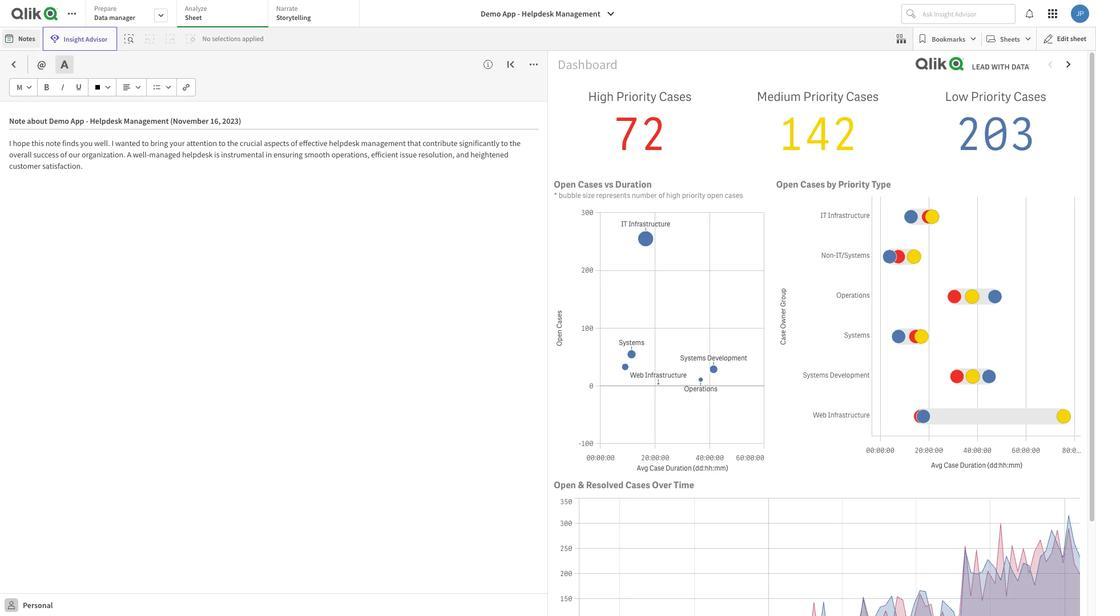 Task type: vqa. For each thing, say whether or not it's contained in the screenshot.
Cases inside the HIGH PRIORITY CASES 72
yes



Task type: locate. For each thing, give the bounding box(es) containing it.
insert link image
[[183, 84, 190, 91]]

1 horizontal spatial of
[[291, 138, 297, 148]]

helpdesk up operations, in the top left of the page
[[329, 138, 359, 148]]

operations,
[[331, 150, 369, 160]]

2 vertical spatial of
[[658, 191, 665, 201]]

cases inside low priority cases 203
[[1014, 89, 1046, 105]]

application
[[0, 0, 1096, 617]]

priority inside low priority cases 203
[[971, 89, 1011, 105]]

time
[[674, 479, 694, 491]]

Note title text field
[[9, 111, 538, 130]]

bring
[[150, 138, 168, 148]]

0 horizontal spatial helpdesk
[[182, 150, 213, 160]]

priority right high
[[616, 89, 656, 105]]

1 the from the left
[[227, 138, 238, 148]]

bubble
[[559, 191, 581, 201]]

selections tool image
[[897, 34, 906, 43]]

of left high
[[658, 191, 665, 201]]

your
[[170, 138, 185, 148]]

cases inside open cases vs duration * bubble size represents number of high priority open cases
[[578, 179, 603, 191]]

open left &
[[554, 479, 576, 491]]

1 horizontal spatial to
[[219, 138, 226, 148]]

2 horizontal spatial to
[[501, 138, 508, 148]]

no selections applied
[[202, 34, 264, 43]]

the right the significantly
[[510, 138, 521, 148]]

priority for 72
[[616, 89, 656, 105]]

our
[[69, 150, 80, 160]]

open
[[707, 191, 723, 201]]

insight advisor
[[64, 35, 108, 43]]

helpdesk
[[329, 138, 359, 148], [182, 150, 213, 160]]

of left our
[[60, 150, 67, 160]]

i right well.
[[112, 138, 114, 148]]

m button
[[12, 78, 35, 96]]

efficient
[[371, 150, 398, 160]]

1 horizontal spatial i
[[112, 138, 114, 148]]

0 vertical spatial of
[[291, 138, 297, 148]]

details image
[[484, 60, 493, 69]]

tab list
[[86, 0, 364, 29]]

0 horizontal spatial of
[[60, 150, 67, 160]]

contribute
[[423, 138, 457, 148]]

by
[[827, 179, 836, 191]]

the up the instrumental
[[227, 138, 238, 148]]

prepare
[[94, 4, 117, 13]]

managed
[[149, 150, 181, 160]]

high
[[588, 89, 614, 105]]

cases inside medium priority cases 142
[[846, 89, 879, 105]]

*
[[554, 191, 557, 201]]

open left by
[[776, 179, 798, 191]]

to up the is
[[219, 138, 226, 148]]

edit sheet
[[1057, 34, 1086, 43]]

demo
[[481, 9, 501, 19]]

issue
[[400, 150, 417, 160]]

of
[[291, 138, 297, 148], [60, 150, 67, 160], [658, 191, 665, 201]]

vs
[[604, 179, 613, 191]]

no
[[202, 34, 210, 43]]

toggle formatting element
[[55, 55, 78, 74]]

bold image
[[43, 84, 50, 91]]

2 the from the left
[[510, 138, 521, 148]]

of up ensuring
[[291, 138, 297, 148]]

wanted
[[115, 138, 140, 148]]

storytelling
[[276, 13, 311, 22]]

1 horizontal spatial helpdesk
[[329, 138, 359, 148]]

sheets button
[[984, 30, 1034, 48]]

i left hope
[[9, 138, 11, 148]]

aspects
[[264, 138, 289, 148]]

@ button
[[33, 55, 51, 74]]

1 horizontal spatial the
[[510, 138, 521, 148]]

italic image
[[59, 84, 66, 91]]

open cases vs duration * bubble size represents number of high priority open cases
[[554, 179, 743, 201]]

sheets
[[1000, 35, 1020, 43]]

the
[[227, 138, 238, 148], [510, 138, 521, 148]]

helpdesk down the attention
[[182, 150, 213, 160]]

i
[[9, 138, 11, 148], [112, 138, 114, 148]]

bookmarks button
[[916, 30, 979, 48]]

management
[[361, 138, 406, 148]]

demo app - helpdesk management
[[481, 9, 600, 19]]

priority for 203
[[971, 89, 1011, 105]]

0 horizontal spatial to
[[142, 138, 149, 148]]

priority inside medium priority cases 142
[[803, 89, 844, 105]]

is
[[214, 150, 220, 160]]

priority
[[616, 89, 656, 105], [803, 89, 844, 105], [971, 89, 1011, 105], [838, 179, 870, 191]]

back image
[[9, 60, 18, 69]]

open inside open cases vs duration * bubble size represents number of high priority open cases
[[554, 179, 576, 191]]

collapse image
[[506, 60, 515, 69]]

0 vertical spatial helpdesk
[[329, 138, 359, 148]]

0 horizontal spatial i
[[9, 138, 11, 148]]

to
[[142, 138, 149, 148], [219, 138, 226, 148], [501, 138, 508, 148]]

open
[[554, 179, 576, 191], [776, 179, 798, 191], [554, 479, 576, 491]]

high
[[666, 191, 681, 201]]

analyze sheet
[[185, 4, 207, 22]]

203
[[955, 105, 1036, 164]]

0 horizontal spatial the
[[227, 138, 238, 148]]

advisor
[[85, 35, 108, 43]]

2 horizontal spatial of
[[658, 191, 665, 201]]

app
[[502, 9, 516, 19]]

manager
[[109, 13, 135, 22]]

open for open cases vs duration * bubble size represents number of high priority open cases
[[554, 179, 576, 191]]

open left size
[[554, 179, 576, 191]]

1 vertical spatial helpdesk
[[182, 150, 213, 160]]

well.
[[94, 138, 110, 148]]

cases
[[659, 89, 692, 105], [846, 89, 879, 105], [1014, 89, 1046, 105], [578, 179, 603, 191], [800, 179, 825, 191], [625, 479, 650, 491]]

high priority cases 72
[[588, 89, 692, 164]]

priority inside high priority cases 72
[[616, 89, 656, 105]]

open for open cases by priority type
[[776, 179, 798, 191]]

resolution,
[[418, 150, 454, 160]]

a
[[127, 150, 131, 160]]

priority right medium
[[803, 89, 844, 105]]

to up heightened
[[501, 138, 508, 148]]

sheet
[[185, 13, 202, 22]]

customer
[[9, 161, 41, 171]]

of inside open cases vs duration * bubble size represents number of high priority open cases
[[658, 191, 665, 201]]

notes button
[[2, 30, 40, 48]]

priority right low
[[971, 89, 1011, 105]]

helpdesk
[[522, 9, 554, 19]]

success
[[33, 150, 59, 160]]

low priority cases 203
[[945, 89, 1046, 164]]

to up well-
[[142, 138, 149, 148]]

toggle formatting image
[[60, 60, 69, 69]]

priority right by
[[838, 179, 870, 191]]



Task type: describe. For each thing, give the bounding box(es) containing it.
&
[[578, 479, 584, 491]]

ensuring
[[274, 150, 303, 160]]

type
[[872, 179, 891, 191]]

data
[[94, 13, 108, 22]]

i hope this note finds you well. i wanted to bring your attention to the crucial aspects of effective helpdesk management that contribute significantly to the overall success of our organization. a well-managed helpdesk is instrumental in ensuring smooth operations, efficient issue resolution, and heightened customer satisfaction.
[[9, 138, 522, 171]]

size
[[582, 191, 595, 201]]

james peterson image
[[1071, 5, 1089, 23]]

note
[[45, 138, 61, 148]]

application containing 72
[[0, 0, 1096, 617]]

organization.
[[82, 150, 125, 160]]

represents
[[596, 191, 630, 201]]

m
[[17, 82, 23, 92]]

1 vertical spatial of
[[60, 150, 67, 160]]

finds
[[62, 138, 79, 148]]

Ask Insight Advisor text field
[[920, 5, 1015, 23]]

this
[[32, 138, 44, 148]]

medium priority cases 142
[[757, 89, 879, 164]]

heightened
[[470, 150, 508, 160]]

selections
[[212, 34, 241, 43]]

low
[[945, 89, 968, 105]]

open & resolved cases over time
[[554, 479, 694, 491]]

smooth
[[304, 150, 330, 160]]

prepare data manager
[[94, 4, 135, 22]]

crucial
[[240, 138, 262, 148]]

edit sheet button
[[1036, 27, 1096, 51]]

bookmarks
[[932, 35, 965, 43]]

number
[[632, 191, 657, 201]]

instrumental
[[221, 150, 264, 160]]

tab list containing prepare
[[86, 0, 364, 29]]

1 i from the left
[[9, 138, 11, 148]]

management
[[555, 9, 600, 19]]

2 to from the left
[[219, 138, 226, 148]]

@
[[37, 58, 46, 71]]

priority
[[682, 191, 705, 201]]

1 to from the left
[[142, 138, 149, 148]]

next sheet: performance image
[[1064, 60, 1073, 69]]

duration
[[615, 179, 652, 191]]

open cases by priority type
[[776, 179, 891, 191]]

in
[[266, 150, 272, 160]]

applied
[[242, 34, 264, 43]]

attention
[[186, 138, 217, 148]]

analyze
[[185, 4, 207, 13]]

72
[[613, 105, 667, 164]]

satisfaction.
[[42, 161, 83, 171]]

over
[[652, 479, 672, 491]]

open for open & resolved cases over time
[[554, 479, 576, 491]]

priority for 142
[[803, 89, 844, 105]]

narrate
[[276, 4, 298, 13]]

2 i from the left
[[112, 138, 114, 148]]

you
[[80, 138, 93, 148]]

that
[[407, 138, 421, 148]]

resolved
[[586, 479, 623, 491]]

Note Body text field
[[9, 130, 538, 501]]

significantly
[[459, 138, 499, 148]]

142
[[777, 105, 858, 164]]

notes
[[18, 34, 35, 43]]

smart search image
[[125, 34, 134, 43]]

underline image
[[75, 84, 82, 91]]

medium
[[757, 89, 801, 105]]

cases
[[725, 191, 743, 201]]

cases inside high priority cases 72
[[659, 89, 692, 105]]

edit
[[1057, 34, 1069, 43]]

effective
[[299, 138, 327, 148]]

sheet
[[1070, 34, 1086, 43]]

personal
[[23, 600, 53, 611]]

overall
[[9, 150, 32, 160]]

well-
[[133, 150, 149, 160]]

3 to from the left
[[501, 138, 508, 148]]

insight
[[64, 35, 84, 43]]

narrate storytelling
[[276, 4, 311, 22]]

demo app - helpdesk management button
[[474, 5, 622, 23]]

insight advisor button
[[43, 27, 117, 51]]

and
[[456, 150, 469, 160]]



